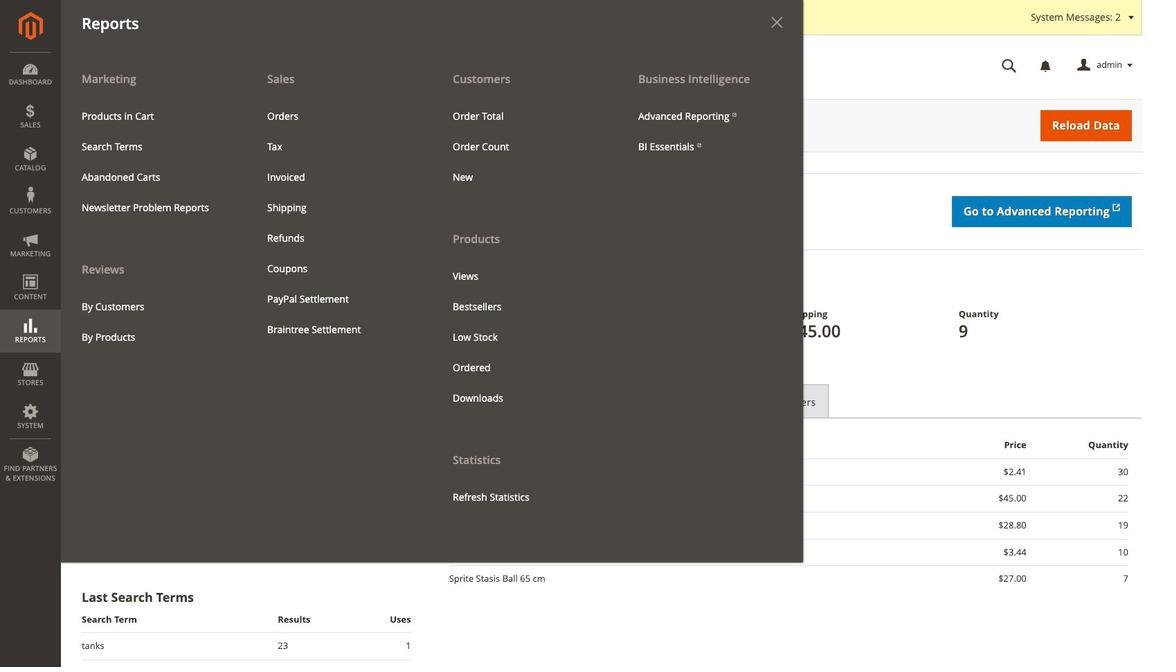 Task type: vqa. For each thing, say whether or not it's contained in the screenshot.
Menu
yes



Task type: describe. For each thing, give the bounding box(es) containing it.
magento admin panel image
[[18, 12, 43, 40]]



Task type: locate. For each thing, give the bounding box(es) containing it.
menu bar
[[0, 0, 804, 563]]

menu
[[61, 64, 804, 563], [61, 64, 247, 352], [432, 64, 618, 512], [71, 101, 236, 223], [257, 101, 422, 345], [443, 101, 608, 192], [628, 101, 793, 162], [443, 261, 608, 413], [71, 291, 236, 352]]



